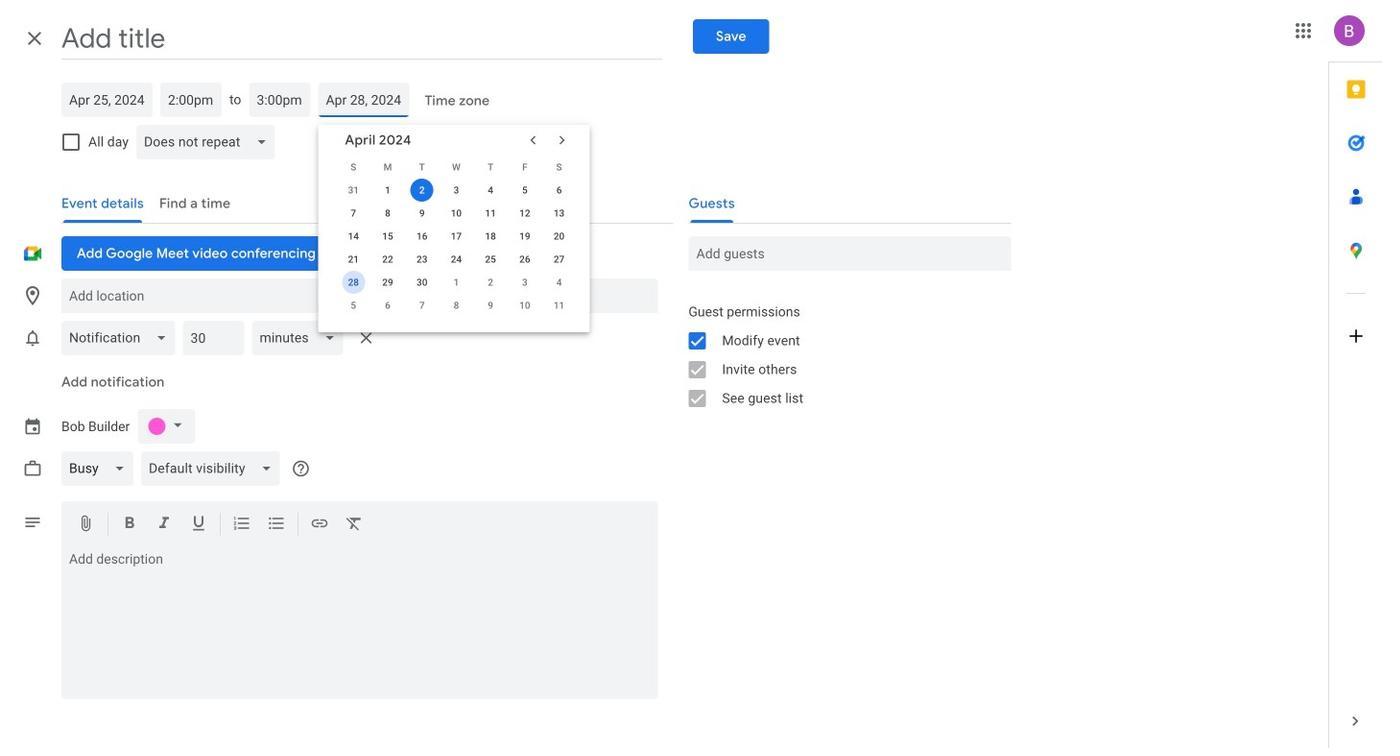 Task type: locate. For each thing, give the bounding box(es) containing it.
21 element
[[342, 248, 365, 271]]

7 element
[[342, 202, 365, 225]]

23 element
[[411, 248, 434, 271]]

19 element
[[514, 225, 537, 248]]

row
[[336, 156, 577, 179], [336, 179, 577, 202], [336, 202, 577, 225], [336, 225, 577, 248], [336, 248, 577, 271], [336, 271, 577, 294], [336, 294, 577, 317]]

cell
[[405, 179, 439, 202], [336, 271, 371, 294]]

1 horizontal spatial cell
[[405, 179, 439, 202]]

Start time text field
[[168, 83, 214, 117]]

may 5 element
[[342, 294, 365, 317]]

End time text field
[[257, 83, 303, 117]]

None field
[[136, 119, 283, 165], [61, 315, 183, 361], [252, 315, 351, 361], [61, 446, 141, 492], [141, 446, 288, 492], [136, 119, 283, 165], [61, 315, 183, 361], [252, 315, 351, 361], [61, 446, 141, 492], [141, 446, 288, 492]]

7 row from the top
[[336, 294, 577, 317]]

End date text field
[[326, 83, 402, 117]]

0 horizontal spatial cell
[[336, 271, 371, 294]]

18 element
[[479, 225, 502, 248]]

italic image
[[155, 514, 174, 536]]

20 element
[[548, 225, 571, 248]]

12 element
[[514, 202, 537, 225]]

Minutes in advance for notification number field
[[191, 321, 237, 355]]

17 element
[[445, 225, 468, 248]]

april 2024 grid
[[336, 156, 577, 317]]

2 row from the top
[[336, 179, 577, 202]]

insert link image
[[310, 514, 329, 536]]

3 element
[[445, 179, 468, 202]]

cell left 3 element
[[405, 179, 439, 202]]

27 element
[[548, 248, 571, 271]]

25 element
[[479, 248, 502, 271]]

remove formatting image
[[345, 514, 364, 536]]

9 element
[[411, 202, 434, 225]]

1 vertical spatial cell
[[336, 271, 371, 294]]

2, today element
[[411, 179, 434, 202]]

may 1 element
[[445, 271, 468, 294]]

Description text field
[[61, 551, 658, 695]]

group
[[673, 298, 1011, 413]]

1 element
[[376, 179, 399, 202]]

tab list
[[1330, 62, 1383, 694]]

0 vertical spatial cell
[[405, 179, 439, 202]]

cell left 29 element
[[336, 271, 371, 294]]

22 element
[[376, 248, 399, 271]]

30 minutes before element
[[61, 315, 382, 361]]

1 row from the top
[[336, 156, 577, 179]]

formatting options toolbar
[[61, 501, 658, 548]]

may 4 element
[[548, 271, 571, 294]]

5 row from the top
[[336, 248, 577, 271]]

row group
[[336, 179, 577, 317]]



Task type: describe. For each thing, give the bounding box(es) containing it.
8 element
[[376, 202, 399, 225]]

may 7 element
[[411, 294, 434, 317]]

3 row from the top
[[336, 202, 577, 225]]

13 element
[[548, 202, 571, 225]]

5 element
[[514, 179, 537, 202]]

14 element
[[342, 225, 365, 248]]

26 element
[[514, 248, 537, 271]]

may 9 element
[[479, 294, 502, 317]]

may 3 element
[[514, 271, 537, 294]]

24 element
[[445, 248, 468, 271]]

may 11 element
[[548, 294, 571, 317]]

6 row from the top
[[336, 271, 577, 294]]

11 element
[[479, 202, 502, 225]]

may 10 element
[[514, 294, 537, 317]]

underline image
[[189, 514, 208, 536]]

4 row from the top
[[336, 225, 577, 248]]

Guests text field
[[696, 236, 1004, 271]]

may 8 element
[[445, 294, 468, 317]]

Title text field
[[61, 17, 662, 60]]

may 6 element
[[376, 294, 399, 317]]

16 element
[[411, 225, 434, 248]]

15 element
[[376, 225, 399, 248]]

6 element
[[548, 179, 571, 202]]

Add location text field
[[69, 278, 650, 313]]

29 element
[[376, 271, 399, 294]]

4 element
[[479, 179, 502, 202]]

march 31 element
[[342, 179, 365, 202]]

28 element
[[342, 271, 365, 294]]

30 element
[[411, 271, 434, 294]]

may 2 element
[[479, 271, 502, 294]]

10 element
[[445, 202, 468, 225]]

Start date text field
[[69, 83, 145, 117]]

bold image
[[120, 514, 139, 536]]

bulleted list image
[[267, 514, 286, 536]]

numbered list image
[[232, 514, 252, 536]]



Task type: vqa. For each thing, say whether or not it's contained in the screenshot.
Underline ICON
yes



